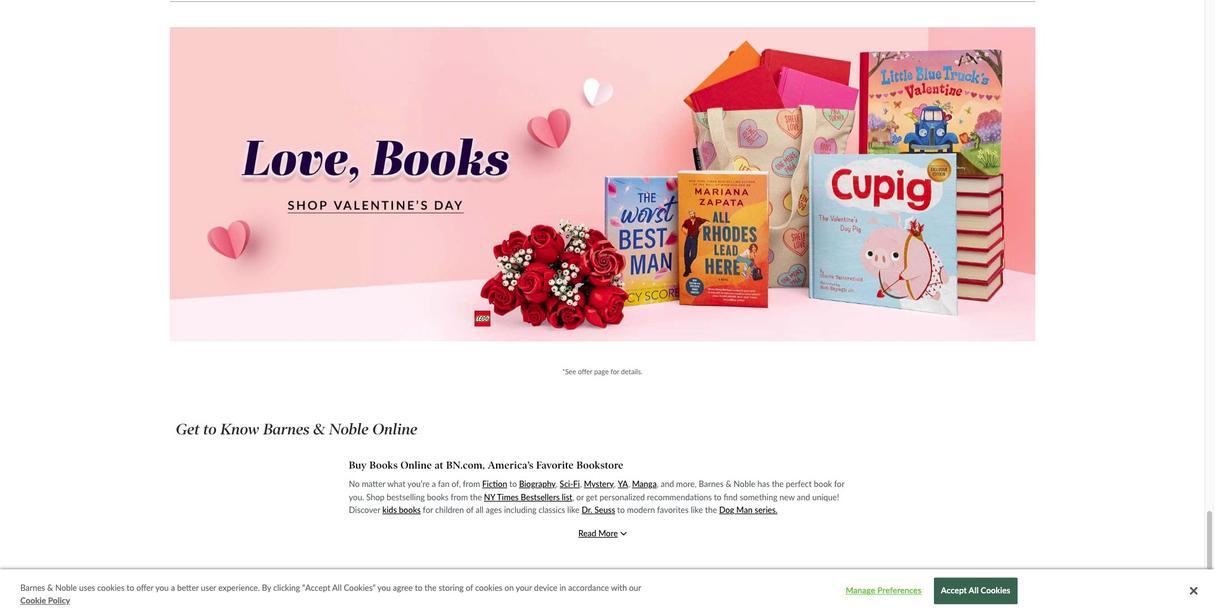 Task type: locate. For each thing, give the bounding box(es) containing it.
buy books online at bn.com, america's favorite bookstore
[[349, 460, 624, 472]]

2 horizontal spatial for
[[835, 479, 845, 489]]

or
[[577, 492, 584, 503]]

to right uses
[[127, 583, 134, 593]]

1 vertical spatial &
[[47, 583, 53, 593]]

0 vertical spatial for
[[611, 368, 620, 376]]

kids
[[383, 506, 397, 516]]

something
[[740, 492, 778, 503]]

for
[[611, 368, 620, 376], [835, 479, 845, 489], [423, 506, 433, 516]]

you left agree
[[378, 583, 391, 593]]

all inside barnes & noble uses cookies to offer you a better user experience. by clicking "accept all cookies" you agree to the storing of cookies on your device in accordance with our cookie policy
[[332, 583, 342, 593]]

to right agree
[[415, 583, 423, 593]]

your
[[516, 583, 532, 593]]

& inside , and more, barnes & noble has the perfect book for you. shop bestselling books from the
[[726, 479, 732, 489]]

1 vertical spatial and
[[797, 492, 811, 503]]

1 vertical spatial online
[[401, 460, 432, 472]]

, up or
[[580, 479, 582, 489]]

0 horizontal spatial a
[[171, 583, 175, 593]]

0 vertical spatial online
[[372, 421, 418, 439]]

clicking
[[273, 583, 300, 593]]

noble up policy
[[55, 583, 77, 593]]

1 vertical spatial noble
[[55, 583, 77, 593]]

1 horizontal spatial books
[[427, 492, 449, 503]]

device
[[534, 583, 558, 593]]

1 horizontal spatial and
[[797, 492, 811, 503]]

the left 'storing'
[[425, 583, 437, 593]]

cookie policy link
[[20, 595, 70, 607]]

mystery link
[[584, 479, 614, 489]]

the
[[772, 479, 784, 489], [470, 492, 482, 503], [706, 506, 717, 516], [425, 583, 437, 593]]

0 horizontal spatial like
[[568, 506, 580, 516]]

0 vertical spatial from
[[463, 479, 480, 489]]

details.
[[621, 368, 643, 376]]

0 horizontal spatial barnes
[[20, 583, 45, 593]]

manage preferences
[[846, 586, 922, 596]]

biography link
[[519, 479, 556, 489]]

of left all
[[466, 506, 474, 516]]

0 vertical spatial offer
[[578, 368, 593, 376]]

, up recommendations
[[657, 479, 659, 489]]

shop
[[367, 492, 385, 503]]

dr. seuss link
[[582, 506, 616, 516]]

1 horizontal spatial barnes
[[699, 479, 724, 489]]

perfect
[[786, 479, 812, 489]]

of,
[[452, 479, 461, 489]]

cookies
[[97, 583, 125, 593], [476, 583, 503, 593]]

*see
[[562, 368, 576, 376]]

online up the books at the bottom left of page
[[372, 421, 418, 439]]

1 vertical spatial books
[[399, 506, 421, 516]]

cookies right uses
[[97, 583, 125, 593]]

1 horizontal spatial you
[[378, 583, 391, 593]]

accept all cookies
[[942, 586, 1011, 596]]

0 horizontal spatial and
[[661, 479, 674, 489]]

2 of from the top
[[466, 583, 473, 593]]

book
[[814, 479, 833, 489]]

man
[[737, 506, 753, 516]]

what
[[388, 479, 406, 489]]

love, books. 	shop valentine's day image
[[170, 27, 1036, 342]]

fiction link
[[483, 479, 508, 489]]

a left fan
[[432, 479, 436, 489]]

barnes right "more,"
[[699, 479, 724, 489]]

0 horizontal spatial noble
[[55, 583, 77, 593]]

manage
[[846, 586, 876, 596]]

sci-fi link
[[560, 479, 580, 489]]

0 vertical spatial noble
[[734, 479, 756, 489]]

1 vertical spatial from
[[451, 492, 468, 503]]

more,
[[677, 479, 697, 489]]

policy
[[48, 596, 70, 606]]

0 vertical spatial of
[[466, 506, 474, 516]]

1 horizontal spatial a
[[432, 479, 436, 489]]

for right "book"
[[835, 479, 845, 489]]

barnes up cookie
[[20, 583, 45, 593]]

1 horizontal spatial cookies
[[476, 583, 503, 593]]

0 horizontal spatial offer
[[136, 583, 154, 593]]

you
[[155, 583, 169, 593], [378, 583, 391, 593]]

our
[[629, 583, 642, 593]]

kids books link
[[383, 506, 421, 516]]

0 vertical spatial books
[[427, 492, 449, 503]]

noble left the has
[[734, 479, 756, 489]]

books
[[427, 492, 449, 503], [399, 506, 421, 516]]

1 horizontal spatial like
[[691, 506, 703, 516]]

like
[[568, 506, 580, 516], [691, 506, 703, 516]]

& up cookie policy link
[[47, 583, 53, 593]]

to
[[203, 421, 217, 439], [510, 479, 517, 489], [714, 492, 722, 503], [618, 506, 625, 516], [127, 583, 134, 593], [415, 583, 423, 593]]

in
[[560, 583, 566, 593]]

a left better
[[171, 583, 175, 593]]

all inside button
[[969, 586, 979, 596]]

0 horizontal spatial all
[[332, 583, 342, 593]]

and up recommendations
[[661, 479, 674, 489]]

&
[[726, 479, 732, 489], [47, 583, 53, 593]]

to left find at the bottom right
[[714, 492, 722, 503]]

mystery
[[584, 479, 614, 489]]

barnes & noble
[[263, 421, 369, 439]]

and down perfect
[[797, 492, 811, 503]]

from down of,
[[451, 492, 468, 503]]

0 vertical spatial and
[[661, 479, 674, 489]]

books down fan
[[427, 492, 449, 503]]

noble inside , and more, barnes & noble has the perfect book for you. shop bestselling books from the
[[734, 479, 756, 489]]

noble
[[734, 479, 756, 489], [55, 583, 77, 593]]

1 horizontal spatial &
[[726, 479, 732, 489]]

books down 'bestselling'
[[399, 506, 421, 516]]

0 vertical spatial barnes
[[699, 479, 724, 489]]

ny times bestsellers list link
[[484, 492, 573, 503]]

, left or
[[573, 492, 575, 503]]

manga link
[[632, 479, 657, 489]]

toolbar
[[170, 0, 1036, 2]]

privacy alert dialog
[[0, 570, 1215, 614]]

by
[[262, 583, 271, 593]]

children
[[435, 506, 464, 516]]

barnes & noble uses cookies to offer you a better user experience. by clicking "accept all cookies" you agree to the storing of cookies on your device in accordance with our cookie policy
[[20, 583, 642, 606]]

0 horizontal spatial &
[[47, 583, 53, 593]]

a inside barnes & noble uses cookies to offer you a better user experience. by clicking "accept all cookies" you agree to the storing of cookies on your device in accordance with our cookie policy
[[171, 583, 175, 593]]

0 vertical spatial &
[[726, 479, 732, 489]]

1 vertical spatial for
[[835, 479, 845, 489]]

offer left better
[[136, 583, 154, 593]]

fan
[[438, 479, 450, 489]]

from
[[463, 479, 480, 489], [451, 492, 468, 503]]

all
[[476, 506, 484, 516]]

1 horizontal spatial noble
[[734, 479, 756, 489]]

ages
[[486, 506, 502, 516]]

dog
[[720, 506, 735, 516]]

ya
[[618, 479, 628, 489]]

to inside , or get personalized recommendations to find something new and unique! discover
[[714, 492, 722, 503]]

you.
[[349, 492, 364, 503]]

1 vertical spatial offer
[[136, 583, 154, 593]]

noble inside barnes & noble uses cookies to offer you a better user experience. by clicking "accept all cookies" you agree to the storing of cookies on your device in accordance with our cookie policy
[[55, 583, 77, 593]]

1 vertical spatial barnes
[[20, 583, 45, 593]]

cookies left the on
[[476, 583, 503, 593]]

for left children at the bottom left of page
[[423, 506, 433, 516]]

1 horizontal spatial offer
[[578, 368, 593, 376]]

2 you from the left
[[378, 583, 391, 593]]

0 horizontal spatial books
[[399, 506, 421, 516]]

online
[[372, 421, 418, 439], [401, 460, 432, 472]]

& up find at the bottom right
[[726, 479, 732, 489]]

all right the accept
[[969, 586, 979, 596]]

0 horizontal spatial for
[[423, 506, 433, 516]]

for inside , and more, barnes & noble has the perfect book for you. shop bestselling books from the
[[835, 479, 845, 489]]

for right page
[[611, 368, 620, 376]]

to down personalized
[[618, 506, 625, 516]]

like left "dr."
[[568, 506, 580, 516]]

like down recommendations
[[691, 506, 703, 516]]

offer right *see
[[578, 368, 593, 376]]

all
[[332, 583, 342, 593], [969, 586, 979, 596]]

0 vertical spatial a
[[432, 479, 436, 489]]

at
[[435, 460, 444, 472]]

1 vertical spatial a
[[171, 583, 175, 593]]

you left better
[[155, 583, 169, 593]]

and
[[661, 479, 674, 489], [797, 492, 811, 503]]

online up you're
[[401, 460, 432, 472]]

1 vertical spatial of
[[466, 583, 473, 593]]

1 horizontal spatial all
[[969, 586, 979, 596]]

0 horizontal spatial you
[[155, 583, 169, 593]]

0 horizontal spatial cookies
[[97, 583, 125, 593]]

from right of,
[[463, 479, 480, 489]]

books inside , and more, barnes & noble has the perfect book for you. shop bestselling books from the
[[427, 492, 449, 503]]

, up personalized
[[628, 479, 630, 489]]

barnes inside , and more, barnes & noble has the perfect book for you. shop bestselling books from the
[[699, 479, 724, 489]]

all right "accept
[[332, 583, 342, 593]]

2 vertical spatial for
[[423, 506, 433, 516]]

2 like from the left
[[691, 506, 703, 516]]

of right 'storing'
[[466, 583, 473, 593]]

find
[[724, 492, 738, 503]]

, left ya link
[[614, 479, 616, 489]]



Task type: describe. For each thing, give the bounding box(es) containing it.
fiction
[[483, 479, 508, 489]]

the right the has
[[772, 479, 784, 489]]

no
[[349, 479, 360, 489]]

1 horizontal spatial for
[[611, 368, 620, 376]]

dr.
[[582, 506, 593, 516]]

manga
[[632, 479, 657, 489]]

accept all cookies button
[[935, 579, 1018, 605]]

favorite
[[537, 460, 574, 472]]

sci-
[[560, 479, 574, 489]]

, and more, barnes & noble has the perfect book for you. shop bestselling books from the
[[349, 479, 845, 503]]

& inside barnes & noble uses cookies to offer you a better user experience. by clicking "accept all cookies" you agree to the storing of cookies on your device in accordance with our cookie policy
[[47, 583, 53, 593]]

no matter what you're a fan of, from fiction to biography , sci-fi , mystery , ya , manga
[[349, 479, 657, 489]]

get
[[586, 492, 598, 503]]

, inside , or get personalized recommendations to find something new and unique! discover
[[573, 492, 575, 503]]

the left ny
[[470, 492, 482, 503]]

on
[[505, 583, 514, 593]]

accordance
[[569, 583, 609, 593]]

matter
[[362, 479, 386, 489]]

1 of from the top
[[466, 506, 474, 516]]

the left "dog"
[[706, 506, 717, 516]]

ya link
[[618, 479, 628, 489]]

"accept
[[302, 583, 331, 593]]

biography
[[519, 479, 556, 489]]

preferences
[[878, 586, 922, 596]]

user
[[201, 583, 216, 593]]

manage preferences button
[[845, 579, 924, 604]]

*see offer page for details.
[[562, 368, 643, 376]]

buy
[[349, 460, 367, 472]]

read
[[579, 529, 597, 539]]

to right the get
[[203, 421, 217, 439]]

modern
[[627, 506, 655, 516]]

get to know barnes & noble online
[[176, 421, 418, 439]]

from inside , and more, barnes & noble has the perfect book for you. shop bestselling books from the
[[451, 492, 468, 503]]

has
[[758, 479, 770, 489]]

discover
[[349, 506, 381, 516]]

get
[[176, 421, 200, 439]]

kids books for children of all ages including classics like dr. seuss to modern favorites like the dog man series.
[[383, 506, 778, 516]]

read more
[[579, 529, 618, 539]]

seuss
[[595, 506, 616, 516]]

cookies"
[[344, 583, 376, 593]]

know
[[220, 421, 260, 439]]

dog man series. link
[[720, 506, 778, 516]]

new
[[780, 492, 795, 503]]

ny
[[484, 492, 496, 503]]

, inside , and more, barnes & noble has the perfect book for you. shop bestselling books from the
[[657, 479, 659, 489]]

including
[[504, 506, 537, 516]]

you're
[[408, 479, 430, 489]]

to up times
[[510, 479, 517, 489]]

barnes inside barnes & noble uses cookies to offer you a better user experience. by clicking "accept all cookies" you agree to the storing of cookies on your device in accordance with our cookie policy
[[20, 583, 45, 593]]

cookie
[[20, 596, 46, 606]]

fi
[[574, 479, 580, 489]]

personalized
[[600, 492, 645, 503]]

offer inside barnes & noble uses cookies to offer you a better user experience. by clicking "accept all cookies" you agree to the storing of cookies on your device in accordance with our cookie policy
[[136, 583, 154, 593]]

series.
[[755, 506, 778, 516]]

accept
[[942, 586, 968, 596]]

times
[[497, 492, 519, 503]]

bookstore
[[577, 460, 624, 472]]

1 cookies from the left
[[97, 583, 125, 593]]

1 you from the left
[[155, 583, 169, 593]]

and inside , or get personalized recommendations to find something new and unique! discover
[[797, 492, 811, 503]]

unique!
[[813, 492, 840, 503]]

bestsellers
[[521, 492, 560, 503]]

bn.com,
[[446, 460, 485, 472]]

bestselling
[[387, 492, 425, 503]]

more
[[599, 529, 618, 539]]

america's
[[488, 460, 534, 472]]

uses
[[79, 583, 95, 593]]

favorites
[[658, 506, 689, 516]]

page
[[595, 368, 609, 376]]

1 like from the left
[[568, 506, 580, 516]]

storing
[[439, 583, 464, 593]]

2 cookies from the left
[[476, 583, 503, 593]]

agree
[[393, 583, 413, 593]]

better
[[177, 583, 199, 593]]

, left sci- in the bottom left of the page
[[556, 479, 558, 489]]

of inside barnes & noble uses cookies to offer you a better user experience. by clicking "accept all cookies" you agree to the storing of cookies on your device in accordance with our cookie policy
[[466, 583, 473, 593]]

list
[[562, 492, 573, 503]]

and inside , and more, barnes & noble has the perfect book for you. shop bestselling books from the
[[661, 479, 674, 489]]

ny times bestsellers list
[[484, 492, 573, 503]]

books
[[370, 460, 398, 472]]

the inside barnes & noble uses cookies to offer you a better user experience. by clicking "accept all cookies" you agree to the storing of cookies on your device in accordance with our cookie policy
[[425, 583, 437, 593]]

classics
[[539, 506, 566, 516]]

cookies
[[981, 586, 1011, 596]]

recommendations
[[647, 492, 712, 503]]

, or get personalized recommendations to find something new and unique! discover
[[349, 492, 840, 516]]



Task type: vqa. For each thing, say whether or not it's contained in the screenshot.
, and more, Barnes & Noble has the perfect book for you. Shop bestselling books from the
yes



